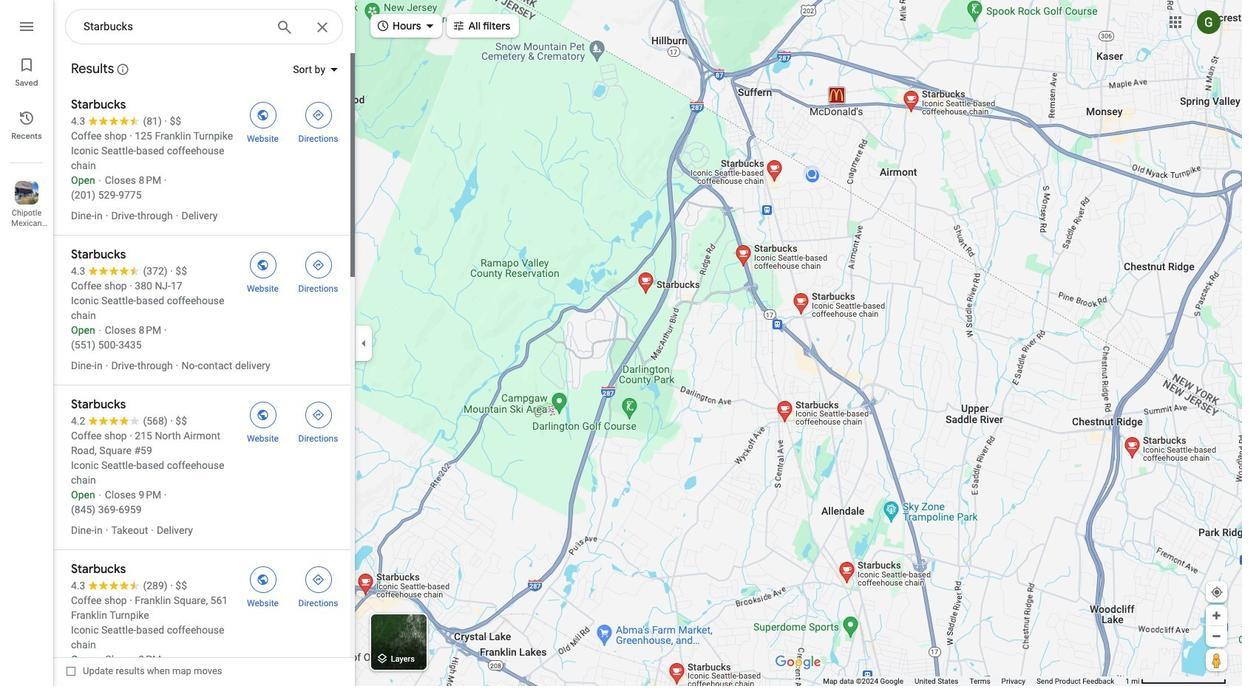 Task type: describe. For each thing, give the bounding box(es) containing it.
show street view coverage image
[[1206, 650, 1227, 672]]

zoom in image
[[1211, 611, 1222, 622]]

results for starbucks feed
[[53, 52, 355, 687]]

zoom out image
[[1211, 631, 1222, 643]]

google account: gary orlando  
(orlandogary85@gmail.com) image
[[1197, 10, 1221, 34]]

learn more about legal disclosure regarding public reviews on google maps image
[[116, 63, 130, 76]]



Task type: vqa. For each thing, say whether or not it's contained in the screenshot.
4 Button
no



Task type: locate. For each thing, give the bounding box(es) containing it.
menu image
[[18, 18, 35, 35]]

Starbucks field
[[65, 9, 343, 50]]

None field
[[84, 18, 264, 35]]

show your location image
[[1210, 586, 1224, 600]]

none checkbox inside google maps element
[[67, 663, 222, 681]]

collapse side panel image
[[356, 335, 372, 352]]

list
[[0, 0, 53, 687]]

google maps element
[[0, 0, 1242, 687]]

none field inside starbucks field
[[84, 18, 264, 35]]

None search field
[[65, 9, 343, 50]]

none search field inside google maps element
[[65, 9, 343, 50]]

None checkbox
[[67, 663, 222, 681]]



